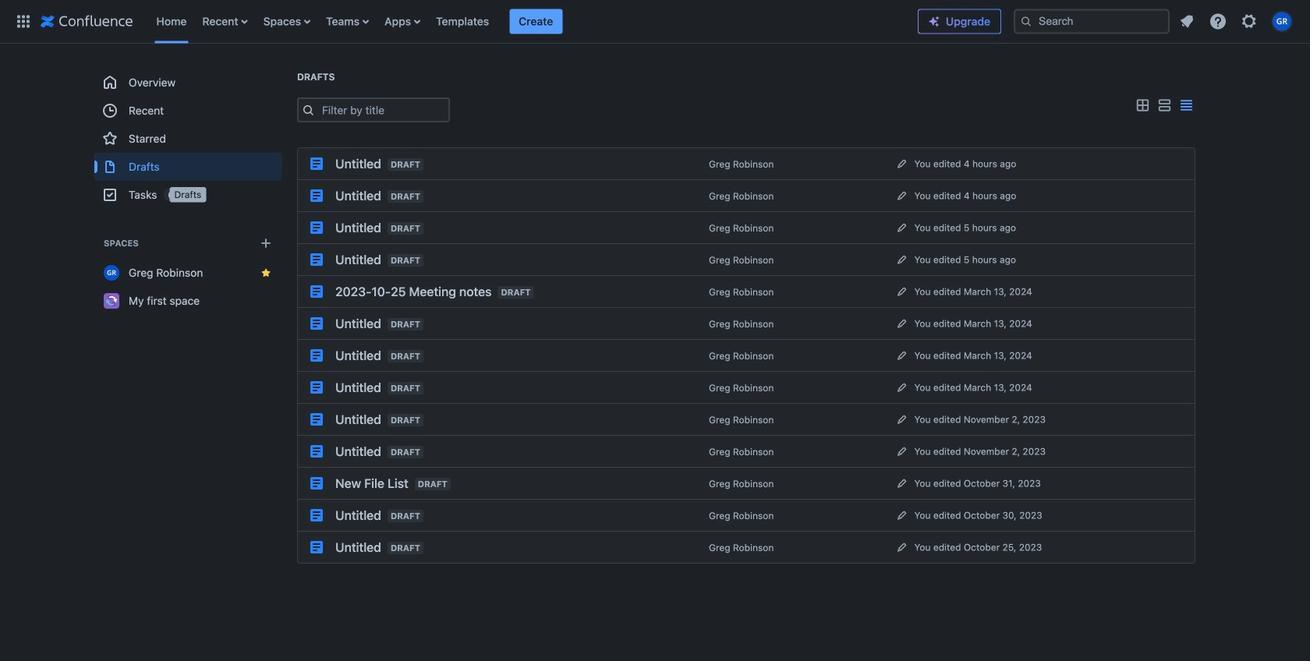 Task type: describe. For each thing, give the bounding box(es) containing it.
3 page image from the top
[[310, 477, 323, 490]]

5 page image from the top
[[310, 286, 323, 298]]

list image
[[1155, 96, 1174, 115]]

notification icon image
[[1178, 12, 1197, 31]]

8 page image from the top
[[310, 381, 323, 394]]

unstar this space image
[[260, 267, 272, 279]]

1 page image from the top
[[310, 413, 323, 426]]

4 page image from the top
[[310, 541, 323, 554]]

Search field
[[1014, 9, 1170, 34]]

global element
[[9, 0, 918, 43]]

list item inside global element
[[510, 9, 563, 34]]

2 page image from the top
[[310, 190, 323, 202]]

6 page image from the top
[[310, 318, 323, 330]]

search image
[[1020, 15, 1033, 28]]

3 page image from the top
[[310, 222, 323, 234]]



Task type: locate. For each thing, give the bounding box(es) containing it.
None search field
[[1014, 9, 1170, 34]]

page image
[[310, 158, 323, 170], [310, 190, 323, 202], [310, 222, 323, 234], [310, 254, 323, 266], [310, 286, 323, 298], [310, 318, 323, 330], [310, 350, 323, 362], [310, 381, 323, 394], [310, 509, 323, 522]]

Filter by title field
[[318, 99, 449, 121]]

create a space image
[[257, 234, 275, 253]]

9 page image from the top
[[310, 509, 323, 522]]

premium image
[[928, 15, 941, 28]]

settings icon image
[[1240, 12, 1259, 31]]

list for appswitcher icon
[[149, 0, 918, 43]]

0 horizontal spatial list
[[149, 0, 918, 43]]

banner
[[0, 0, 1311, 44]]

group
[[94, 69, 282, 209]]

cards image
[[1134, 96, 1152, 115]]

help icon image
[[1209, 12, 1228, 31]]

list
[[149, 0, 918, 43], [1173, 7, 1301, 35]]

compact list image
[[1177, 96, 1196, 115]]

7 page image from the top
[[310, 350, 323, 362]]

confluence image
[[41, 12, 133, 31], [41, 12, 133, 31]]

4 page image from the top
[[310, 254, 323, 266]]

list item
[[510, 9, 563, 34]]

2 page image from the top
[[310, 445, 323, 458]]

1 page image from the top
[[310, 158, 323, 170]]

page image
[[310, 413, 323, 426], [310, 445, 323, 458], [310, 477, 323, 490], [310, 541, 323, 554]]

1 horizontal spatial list
[[1173, 7, 1301, 35]]

appswitcher icon image
[[14, 12, 33, 31]]

list for premium icon
[[1173, 7, 1301, 35]]



Task type: vqa. For each thing, say whether or not it's contained in the screenshot.
search box
yes



